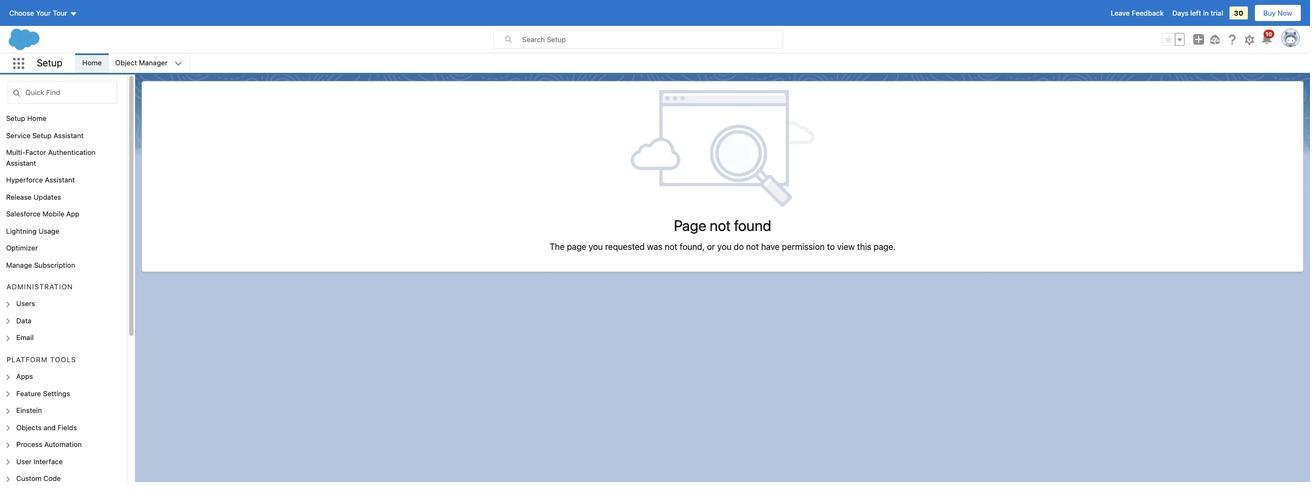 Task type: locate. For each thing, give the bounding box(es) containing it.
assistant up the authentication
[[54, 131, 84, 140]]

not
[[710, 217, 731, 235], [665, 242, 677, 252], [746, 242, 759, 252]]

objects and fields
[[16, 423, 77, 432]]

setup home
[[6, 114, 47, 123]]

days left in trial
[[1172, 9, 1223, 17]]

lightning usage link
[[6, 226, 59, 237]]

1 vertical spatial setup
[[6, 114, 25, 123]]

days
[[1172, 9, 1188, 17]]

user interface link
[[16, 457, 63, 468]]

1 horizontal spatial not
[[710, 217, 731, 235]]

hyperforce assistant link
[[6, 175, 75, 186]]

user
[[16, 458, 32, 466]]

home left object
[[82, 59, 102, 67]]

assistant
[[54, 131, 84, 140], [6, 159, 36, 167], [45, 176, 75, 184]]

0 vertical spatial setup
[[37, 57, 62, 69]]

assistant up updates
[[45, 176, 75, 184]]

not right was
[[665, 242, 677, 252]]

lightning usage
[[6, 227, 59, 235]]

10
[[1266, 31, 1272, 37]]

platform
[[6, 355, 48, 364]]

leave
[[1111, 9, 1130, 17]]

you right or
[[717, 242, 732, 252]]

group
[[1162, 33, 1185, 46]]

you
[[589, 242, 603, 252], [717, 242, 732, 252]]

apps
[[16, 372, 33, 381]]

buy now
[[1263, 9, 1292, 17]]

not up the page you requested was not found, or you do not have permission to view this page.
[[710, 217, 731, 235]]

leave feedback
[[1111, 9, 1164, 17]]

fields
[[58, 423, 77, 432]]

feedback
[[1132, 9, 1164, 17]]

2 vertical spatial assistant
[[45, 176, 75, 184]]

you right page
[[589, 242, 603, 252]]

tour
[[53, 9, 67, 17]]

data link
[[16, 316, 31, 327]]

object manager link
[[109, 54, 174, 73]]

feature
[[16, 389, 41, 398]]

setup up service
[[6, 114, 25, 123]]

1 horizontal spatial home
[[82, 59, 102, 67]]

and
[[43, 423, 56, 432]]

home up service setup assistant
[[27, 114, 47, 123]]

buy now button
[[1254, 4, 1301, 22]]

optimizer
[[6, 244, 38, 252]]

have
[[761, 242, 780, 252]]

assistant down multi-
[[6, 159, 36, 167]]

choose your tour
[[9, 9, 67, 17]]

hyperforce
[[6, 176, 43, 184]]

0 horizontal spatial you
[[589, 242, 603, 252]]

0 horizontal spatial home
[[27, 114, 47, 123]]

assistant inside multi-factor authentication assistant
[[6, 159, 36, 167]]

service setup assistant link
[[6, 131, 84, 141]]

manage subscription link
[[6, 260, 75, 271]]

view
[[837, 242, 855, 252]]

10 button
[[1260, 30, 1274, 46]]

manage
[[6, 261, 32, 269]]

einstein link
[[16, 406, 42, 416]]

2 horizontal spatial not
[[746, 242, 759, 252]]

release
[[6, 193, 32, 201]]

not right do
[[746, 242, 759, 252]]

users
[[16, 300, 35, 308]]

multi-factor authentication assistant link
[[6, 148, 127, 169]]

service
[[6, 131, 30, 140]]

0 vertical spatial home
[[82, 59, 102, 67]]

2 vertical spatial setup
[[32, 131, 52, 140]]

home inside setup tree tree
[[27, 114, 47, 123]]

setup tree tree
[[0, 110, 127, 483]]

interface
[[34, 458, 63, 466]]

30
[[1234, 9, 1243, 17]]

1 vertical spatial assistant
[[6, 159, 36, 167]]

feature settings link
[[16, 389, 70, 399]]

process automation link
[[16, 440, 82, 450]]

usage
[[39, 227, 59, 235]]

1 vertical spatial home
[[27, 114, 47, 123]]

manager
[[139, 59, 168, 67]]

release updates link
[[6, 192, 61, 203]]

setup
[[37, 57, 62, 69], [6, 114, 25, 123], [32, 131, 52, 140]]

release updates
[[6, 193, 61, 201]]

object manager
[[115, 59, 168, 67]]

0 horizontal spatial not
[[665, 242, 677, 252]]

setup up quick find search field in the top of the page
[[37, 57, 62, 69]]

setup up the factor
[[32, 131, 52, 140]]

1 horizontal spatial you
[[717, 242, 732, 252]]



Task type: describe. For each thing, give the bounding box(es) containing it.
salesforce
[[6, 210, 41, 218]]

found
[[734, 217, 771, 235]]

objects
[[16, 423, 42, 432]]

this
[[857, 242, 871, 252]]

the
[[550, 242, 565, 252]]

do
[[734, 242, 744, 252]]

choose
[[9, 9, 34, 17]]

or
[[707, 242, 715, 252]]

email
[[16, 334, 34, 342]]

updates
[[34, 193, 61, 201]]

object
[[115, 59, 137, 67]]

salesforce mobile app
[[6, 210, 79, 218]]

hyperforce assistant
[[6, 176, 75, 184]]

subscription
[[34, 261, 75, 269]]

home link
[[76, 54, 108, 73]]

the page you requested was not found, or you do not have permission to view this page.
[[550, 242, 896, 252]]

optimizer link
[[6, 243, 38, 254]]

0 vertical spatial assistant
[[54, 131, 84, 140]]

Search Setup text field
[[522, 31, 783, 48]]

users link
[[16, 299, 35, 310]]

now
[[1278, 9, 1292, 17]]

app
[[66, 210, 79, 218]]

service setup assistant
[[6, 131, 84, 140]]

feature settings
[[16, 389, 70, 398]]

page
[[674, 217, 706, 235]]

process
[[16, 440, 42, 449]]

platform tools
[[6, 355, 76, 364]]

setup home link
[[6, 113, 47, 124]]

in
[[1203, 9, 1209, 17]]

to
[[827, 242, 835, 252]]

objects and fields link
[[16, 423, 77, 433]]

1 you from the left
[[589, 242, 603, 252]]

page not found
[[674, 217, 771, 235]]

setup for setup home
[[6, 114, 25, 123]]

settings
[[43, 389, 70, 398]]

permission
[[782, 242, 825, 252]]

automation
[[44, 440, 82, 449]]

factor
[[25, 148, 46, 157]]

leave feedback link
[[1111, 9, 1164, 17]]

page.
[[874, 242, 896, 252]]

requested
[[605, 242, 645, 252]]

found,
[[680, 242, 705, 252]]

email link
[[16, 333, 34, 344]]

tools
[[50, 355, 76, 364]]

left
[[1190, 9, 1201, 17]]

apps link
[[16, 372, 33, 382]]

mobile
[[42, 210, 64, 218]]

einstein
[[16, 406, 42, 415]]

choose your tour button
[[9, 4, 78, 22]]

multi-
[[6, 148, 25, 157]]

process automation
[[16, 440, 82, 449]]

page
[[567, 242, 586, 252]]

multi-factor authentication assistant
[[6, 148, 96, 167]]

Quick Find search field
[[8, 81, 117, 104]]

data
[[16, 317, 31, 325]]

lightning
[[6, 227, 37, 235]]

administration
[[6, 283, 73, 291]]

salesforce mobile app link
[[6, 209, 79, 220]]

buy
[[1263, 9, 1276, 17]]

setup for setup
[[37, 57, 62, 69]]

user interface
[[16, 458, 63, 466]]

authentication
[[48, 148, 96, 157]]

your
[[36, 9, 51, 17]]

was
[[647, 242, 662, 252]]

trial
[[1211, 9, 1223, 17]]

manage subscription
[[6, 261, 75, 269]]

2 you from the left
[[717, 242, 732, 252]]



Task type: vqa. For each thing, say whether or not it's contained in the screenshot.
text default image in "Contacts" list item
no



